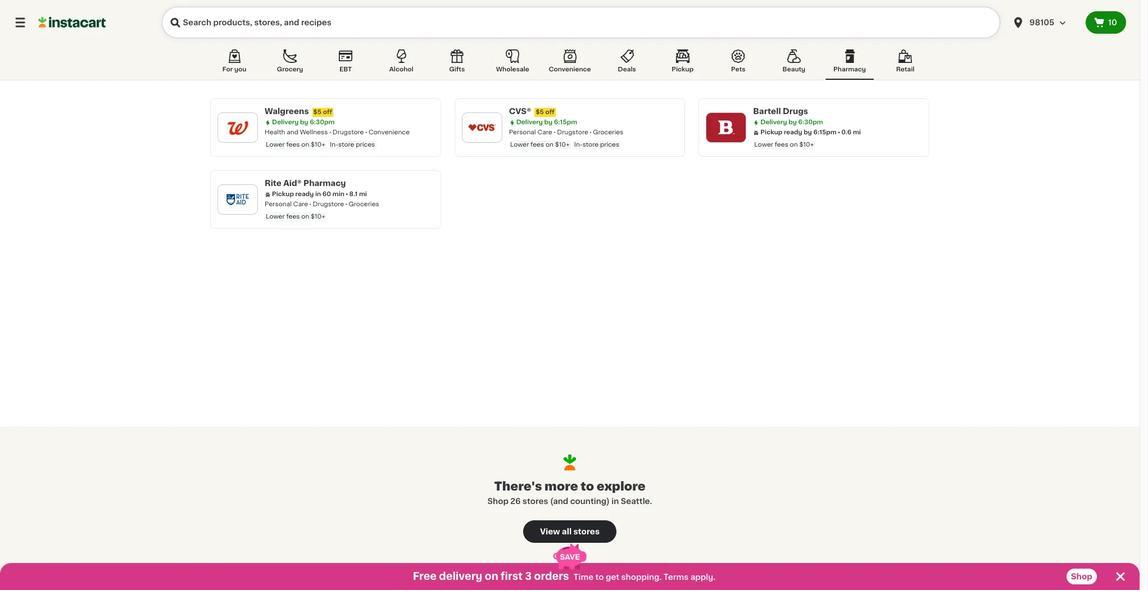 Task type: locate. For each thing, give the bounding box(es) containing it.
$5 up wellness
[[313, 109, 322, 115]]

0 horizontal spatial lower fees on $10+
[[266, 214, 326, 220]]

0 vertical spatial pharmacy
[[834, 66, 866, 73]]

6:30pm up wellness
[[310, 119, 335, 125]]

0 vertical spatial personal
[[509, 129, 536, 135]]

Search field
[[162, 7, 1001, 38]]

0 vertical spatial personal care drugstore groceries
[[509, 129, 624, 135]]

lower fees on $10+ in-store prices down delivery by 6:15pm
[[510, 142, 620, 148]]

2 in- from the left
[[574, 142, 583, 148]]

pharmacy up 60
[[304, 179, 346, 187]]

10 button
[[1086, 11, 1127, 34]]

personal care drugstore groceries down 60
[[265, 201, 379, 207]]

0 horizontal spatial personal care drugstore groceries
[[265, 201, 379, 207]]

1 horizontal spatial in-
[[574, 142, 583, 148]]

0 vertical spatial care
[[538, 129, 553, 135]]

on
[[301, 142, 309, 148], [546, 142, 554, 148], [790, 142, 798, 148], [301, 214, 309, 220], [485, 572, 498, 582]]

pickup ready by 6:15pm
[[761, 129, 837, 135]]

1 horizontal spatial delivery by 6:30pm
[[761, 119, 823, 125]]

lower
[[266, 142, 285, 148], [510, 142, 529, 148], [755, 142, 774, 148], [266, 214, 285, 220]]

lower fees on $10+ in-store prices
[[266, 142, 375, 148], [510, 142, 620, 148]]

1 vertical spatial personal
[[265, 201, 292, 207]]

delivery by 6:30pm down walgreens $5 off
[[272, 119, 335, 125]]

in
[[315, 191, 321, 197], [612, 498, 619, 505]]

care down delivery by 6:15pm
[[538, 129, 553, 135]]

fees
[[286, 142, 300, 148], [531, 142, 544, 148], [775, 142, 789, 148], [286, 214, 300, 220]]

shop inside button
[[1071, 573, 1093, 581]]

1 horizontal spatial groceries
[[593, 129, 624, 135]]

None search field
[[162, 7, 1001, 38]]

lower down 'rite'
[[266, 214, 285, 220]]

$5
[[313, 109, 322, 115], [536, 109, 544, 115]]

0 horizontal spatial lower fees on $10+ in-store prices
[[266, 142, 375, 148]]

1 horizontal spatial pharmacy
[[834, 66, 866, 73]]

ready for in
[[295, 191, 314, 197]]

personal down the cvs®
[[509, 129, 536, 135]]

shop left the close icon
[[1071, 573, 1093, 581]]

by for the walgreens logo
[[300, 119, 308, 125]]

1 vertical spatial convenience
[[369, 129, 410, 135]]

on down delivery by 6:15pm
[[546, 142, 554, 148]]

drugstore right wellness
[[333, 129, 364, 135]]

ready
[[784, 129, 803, 135], [295, 191, 314, 197]]

pickup ready in 60 min
[[272, 191, 345, 197]]

care
[[538, 129, 553, 135], [293, 201, 308, 207]]

ready down rite aid® pharmacy
[[295, 191, 314, 197]]

1 vertical spatial 6:15pm
[[814, 129, 837, 135]]

0 horizontal spatial delivery by 6:30pm
[[272, 119, 335, 125]]

2 off from the left
[[546, 109, 555, 115]]

retail
[[897, 66, 915, 73]]

by for bartell drugs logo
[[789, 119, 797, 125]]

pickup down bartell on the right top
[[761, 129, 783, 135]]

groceries
[[593, 129, 624, 135], [349, 201, 379, 207]]

1 horizontal spatial 6:30pm
[[799, 119, 823, 125]]

off inside walgreens $5 off
[[323, 109, 332, 115]]

fees down pickup ready in 60 min
[[286, 214, 300, 220]]

0 horizontal spatial prices
[[356, 142, 375, 148]]

on down wellness
[[301, 142, 309, 148]]

personal down 'rite'
[[265, 201, 292, 207]]

in down explore
[[612, 498, 619, 505]]

pharmacy
[[834, 66, 866, 73], [304, 179, 346, 187]]

2 horizontal spatial pickup
[[761, 129, 783, 135]]

mi right 0.6
[[853, 129, 861, 135]]

off up delivery by 6:15pm
[[546, 109, 555, 115]]

shop inside there's more to explore shop 26 stores (and counting) in seattle.
[[488, 498, 509, 505]]

0 vertical spatial groceries
[[593, 129, 624, 135]]

you
[[234, 66, 246, 73]]

shop left 26
[[488, 498, 509, 505]]

0 vertical spatial 6:15pm
[[554, 119, 577, 125]]

0 horizontal spatial mi
[[359, 191, 367, 197]]

pickup down aid®
[[272, 191, 294, 197]]

6:30pm for 0.6 mi
[[799, 119, 823, 125]]

1 vertical spatial lower fees on $10+
[[266, 214, 326, 220]]

0 horizontal spatial care
[[293, 201, 308, 207]]

1 horizontal spatial pickup
[[672, 66, 694, 73]]

0 vertical spatial convenience
[[549, 66, 591, 73]]

2 horizontal spatial delivery
[[761, 119, 787, 125]]

1 in- from the left
[[330, 142, 338, 148]]

1 prices from the left
[[356, 142, 375, 148]]

fees down delivery by 6:15pm
[[531, 142, 544, 148]]

2 6:30pm from the left
[[799, 119, 823, 125]]

1 vertical spatial to
[[596, 573, 604, 581]]

$10+
[[311, 142, 326, 148], [555, 142, 570, 148], [800, 142, 814, 148], [311, 214, 326, 220]]

cvs®
[[509, 107, 531, 115]]

delivery by 6:30pm down drugs
[[761, 119, 823, 125]]

0 horizontal spatial 6:15pm
[[554, 119, 577, 125]]

0 vertical spatial pickup
[[672, 66, 694, 73]]

delivery down walgreens
[[272, 119, 299, 125]]

off
[[323, 109, 332, 115], [546, 109, 555, 115]]

pickup inside button
[[672, 66, 694, 73]]

0 vertical spatial in
[[315, 191, 321, 197]]

3 delivery from the left
[[761, 119, 787, 125]]

in- down delivery by 6:15pm
[[574, 142, 583, 148]]

store
[[338, 142, 354, 148], [583, 142, 599, 148]]

prices for walgreens
[[356, 142, 375, 148]]

0 horizontal spatial stores
[[523, 498, 548, 505]]

ready down drugs
[[784, 129, 803, 135]]

groceries for 8.1 mi
[[349, 201, 379, 207]]

1 horizontal spatial in
[[612, 498, 619, 505]]

delivery down cvs® $5 off
[[516, 119, 543, 125]]

1 vertical spatial personal care drugstore groceries
[[265, 201, 379, 207]]

drugstore
[[333, 129, 364, 135], [557, 129, 589, 135], [313, 201, 344, 207]]

2 delivery from the left
[[516, 119, 543, 125]]

delivery
[[272, 119, 299, 125], [516, 119, 543, 125], [761, 119, 787, 125]]

fees down and
[[286, 142, 300, 148]]

lower fees on $10+ in-store prices for walgreens
[[266, 142, 375, 148]]

0 horizontal spatial groceries
[[349, 201, 379, 207]]

2 $5 from the left
[[536, 109, 544, 115]]

personal for 8.1 mi
[[265, 201, 292, 207]]

$5 inside walgreens $5 off
[[313, 109, 322, 115]]

0 vertical spatial lower fees on $10+
[[755, 142, 814, 148]]

1 horizontal spatial off
[[546, 109, 555, 115]]

$5 for walgreens
[[313, 109, 322, 115]]

stores right all
[[574, 528, 600, 536]]

1 vertical spatial in
[[612, 498, 619, 505]]

prices
[[356, 142, 375, 148], [600, 142, 620, 148]]

1 horizontal spatial delivery
[[516, 119, 543, 125]]

6:15pm down cvs® $5 off
[[554, 119, 577, 125]]

in inside there's more to explore shop 26 stores (and counting) in seattle.
[[612, 498, 619, 505]]

1 vertical spatial pickup
[[761, 129, 783, 135]]

1 delivery by 6:30pm from the left
[[272, 119, 335, 125]]

to left get
[[596, 573, 604, 581]]

2 delivery by 6:30pm from the left
[[761, 119, 823, 125]]

1 horizontal spatial prices
[[600, 142, 620, 148]]

there's
[[494, 481, 542, 492]]

shop
[[488, 498, 509, 505], [1071, 573, 1093, 581]]

care for 8.1
[[293, 201, 308, 207]]

0 vertical spatial to
[[581, 481, 594, 492]]

free delivery on first 3 orders time to get shopping. terms apply.
[[413, 572, 716, 582]]

1 horizontal spatial shop
[[1071, 573, 1093, 581]]

off up health and wellness drugstore convenience
[[323, 109, 332, 115]]

1 horizontal spatial to
[[596, 573, 604, 581]]

personal care drugstore groceries
[[509, 129, 624, 135], [265, 201, 379, 207]]

0 vertical spatial shop
[[488, 498, 509, 505]]

delivery by 6:30pm
[[272, 119, 335, 125], [761, 119, 823, 125]]

bartell drugs
[[754, 107, 808, 115]]

3
[[525, 572, 532, 582]]

cvs® logo image
[[468, 113, 497, 142]]

0 horizontal spatial pharmacy
[[304, 179, 346, 187]]

0 horizontal spatial store
[[338, 142, 354, 148]]

1 horizontal spatial lower fees on $10+
[[755, 142, 814, 148]]

0 horizontal spatial personal
[[265, 201, 292, 207]]

pharmacy right beauty
[[834, 66, 866, 73]]

1 vertical spatial care
[[293, 201, 308, 207]]

pickup
[[672, 66, 694, 73], [761, 129, 783, 135], [272, 191, 294, 197]]

gifts
[[449, 66, 465, 73]]

mi
[[853, 129, 861, 135], [359, 191, 367, 197]]

1 vertical spatial mi
[[359, 191, 367, 197]]

view all stores link
[[523, 521, 617, 543]]

1 store from the left
[[338, 142, 354, 148]]

on left first
[[485, 572, 498, 582]]

6:30pm for drugstore
[[310, 119, 335, 125]]

0 horizontal spatial to
[[581, 481, 594, 492]]

drugstore down delivery by 6:15pm
[[557, 129, 589, 135]]

rite
[[265, 179, 282, 187]]

1 horizontal spatial personal
[[509, 129, 536, 135]]

1 horizontal spatial store
[[583, 142, 599, 148]]

to up 'counting)'
[[581, 481, 594, 492]]

1 horizontal spatial care
[[538, 129, 553, 135]]

ebt button
[[322, 47, 370, 80]]

in- for cvs®
[[574, 142, 583, 148]]

apply.
[[691, 573, 716, 581]]

drugstore down 60
[[313, 201, 344, 207]]

6:15pm
[[554, 119, 577, 125], [814, 129, 837, 135]]

on down pickup ready in 60 min
[[301, 214, 309, 220]]

personal for delivery by 6:15pm
[[509, 129, 536, 135]]

ready for by
[[784, 129, 803, 135]]

beauty button
[[770, 47, 818, 80]]

lower fees on $10+ in-store prices down wellness
[[266, 142, 375, 148]]

by
[[300, 119, 308, 125], [545, 119, 553, 125], [789, 119, 797, 125], [804, 129, 812, 135]]

2 store from the left
[[583, 142, 599, 148]]

0 horizontal spatial shop
[[488, 498, 509, 505]]

0 horizontal spatial off
[[323, 109, 332, 115]]

1 vertical spatial ready
[[295, 191, 314, 197]]

0 horizontal spatial $5
[[313, 109, 322, 115]]

delivery by 6:30pm for drugstore
[[272, 119, 335, 125]]

8.1 mi
[[349, 191, 367, 197]]

in left 60
[[315, 191, 321, 197]]

6:30pm up pickup ready by 6:15pm
[[799, 119, 823, 125]]

1 horizontal spatial mi
[[853, 129, 861, 135]]

1 horizontal spatial ready
[[784, 129, 803, 135]]

1 horizontal spatial personal care drugstore groceries
[[509, 129, 624, 135]]

1 6:30pm from the left
[[310, 119, 335, 125]]

0 horizontal spatial 6:30pm
[[310, 119, 335, 125]]

1 horizontal spatial $5
[[536, 109, 544, 115]]

drugstore for 8.1 mi
[[313, 201, 344, 207]]

1 off from the left
[[323, 109, 332, 115]]

2 vertical spatial pickup
[[272, 191, 294, 197]]

view
[[540, 528, 560, 536]]

explore
[[597, 481, 646, 492]]

$5 for cvs®
[[536, 109, 544, 115]]

in-
[[330, 142, 338, 148], [574, 142, 583, 148]]

98105 button
[[1012, 7, 1079, 38]]

2 prices from the left
[[600, 142, 620, 148]]

0 vertical spatial ready
[[784, 129, 803, 135]]

$5 inside cvs® $5 off
[[536, 109, 544, 115]]

1 vertical spatial stores
[[574, 528, 600, 536]]

off for walgreens
[[323, 109, 332, 115]]

stores
[[523, 498, 548, 505], [574, 528, 600, 536]]

1 delivery from the left
[[272, 119, 299, 125]]

wellness
[[300, 129, 328, 135]]

rite aid® pharmacy
[[265, 179, 346, 187]]

1 vertical spatial pharmacy
[[304, 179, 346, 187]]

0 horizontal spatial delivery
[[272, 119, 299, 125]]

in- for walgreens
[[330, 142, 338, 148]]

delivery down bartell on the right top
[[761, 119, 787, 125]]

0 horizontal spatial convenience
[[369, 129, 410, 135]]

personal care drugstore groceries down delivery by 6:15pm
[[509, 129, 624, 135]]

mi right 8.1
[[359, 191, 367, 197]]

stores right 26
[[523, 498, 548, 505]]

in- down health and wellness drugstore convenience
[[330, 142, 338, 148]]

pickup right deals
[[672, 66, 694, 73]]

1 horizontal spatial stores
[[574, 528, 600, 536]]

off inside cvs® $5 off
[[546, 109, 555, 115]]

drugs
[[783, 107, 808, 115]]

10
[[1109, 19, 1118, 26]]

personal care drugstore groceries for delivery by 6:15pm
[[509, 129, 624, 135]]

2 lower fees on $10+ in-store prices from the left
[[510, 142, 620, 148]]

0 horizontal spatial in
[[315, 191, 321, 197]]

off for cvs®
[[546, 109, 555, 115]]

6:15pm left 0.6
[[814, 129, 837, 135]]

free
[[413, 572, 437, 582]]

1 horizontal spatial convenience
[[549, 66, 591, 73]]

0 horizontal spatial ready
[[295, 191, 314, 197]]

lower fees on $10+ down pickup ready by 6:15pm
[[755, 142, 814, 148]]

stores inside there's more to explore shop 26 stores (and counting) in seattle.
[[523, 498, 548, 505]]

0 horizontal spatial in-
[[330, 142, 338, 148]]

grocery
[[277, 66, 303, 73]]

store for walgreens
[[338, 142, 354, 148]]

convenience button
[[544, 47, 596, 80]]

lower fees on $10+ for aid®
[[266, 214, 326, 220]]

walgreens $5 off
[[265, 107, 332, 115]]

care down pickup ready in 60 min
[[293, 201, 308, 207]]

more
[[545, 481, 578, 492]]

for
[[222, 66, 233, 73]]

1 vertical spatial groceries
[[349, 201, 379, 207]]

lower fees on $10+ in-store prices for cvs®
[[510, 142, 620, 148]]

$10+ down pickup ready by 6:15pm
[[800, 142, 814, 148]]

save image
[[554, 544, 587, 570]]

personal
[[509, 129, 536, 135], [265, 201, 292, 207]]

1 horizontal spatial lower fees on $10+ in-store prices
[[510, 142, 620, 148]]

0 vertical spatial stores
[[523, 498, 548, 505]]

groceries for delivery by 6:15pm
[[593, 129, 624, 135]]

$5 up delivery by 6:15pm
[[536, 109, 544, 115]]

0 horizontal spatial pickup
[[272, 191, 294, 197]]

98105 button
[[1005, 7, 1086, 38]]

1 lower fees on $10+ in-store prices from the left
[[266, 142, 375, 148]]

bartell
[[754, 107, 781, 115]]

lower fees on $10+ down pickup ready in 60 min
[[266, 214, 326, 220]]

1 vertical spatial shop
[[1071, 573, 1093, 581]]

and
[[287, 129, 299, 135]]

convenience
[[549, 66, 591, 73], [369, 129, 410, 135]]

1 $5 from the left
[[313, 109, 322, 115]]

0 vertical spatial mi
[[853, 129, 861, 135]]



Task type: vqa. For each thing, say whether or not it's contained in the screenshot.
ask to the middle
no



Task type: describe. For each thing, give the bounding box(es) containing it.
bartell drugs logo image
[[712, 113, 741, 142]]

health and wellness drugstore convenience
[[265, 129, 410, 135]]

by for cvs® logo
[[545, 119, 553, 125]]

delivery for cvs®
[[516, 119, 543, 125]]

pharmacy button
[[826, 47, 874, 80]]

$10+ down wellness
[[311, 142, 326, 148]]

98105
[[1030, 19, 1055, 26]]

terms
[[664, 573, 689, 581]]

convenience inside 'button'
[[549, 66, 591, 73]]

pickup for pickup ready by 6:15pm
[[761, 129, 783, 135]]

care for delivery
[[538, 129, 553, 135]]

pets
[[731, 66, 746, 73]]

lower down bartell on the right top
[[755, 142, 774, 148]]

deals button
[[603, 47, 651, 80]]

8.1
[[349, 191, 358, 197]]

pickup for pickup
[[672, 66, 694, 73]]

time
[[574, 573, 594, 581]]

lower fees on $10+ for drugs
[[755, 142, 814, 148]]

instacart image
[[38, 16, 106, 29]]

shop categories tab list
[[210, 47, 930, 80]]

deals
[[618, 66, 636, 73]]

there's more to explore shop 26 stores (and counting) in seattle.
[[488, 481, 652, 505]]

counting)
[[570, 498, 610, 505]]

delivery
[[439, 572, 483, 582]]

lower down the cvs®
[[510, 142, 529, 148]]

close image
[[1114, 570, 1128, 584]]

fees down pickup ready by 6:15pm
[[775, 142, 789, 148]]

shopping.
[[622, 573, 662, 581]]

pets button
[[714, 47, 763, 80]]

delivery by 6:15pm
[[516, 119, 577, 125]]

alcohol button
[[377, 47, 426, 80]]

0.6 mi
[[842, 129, 861, 135]]

wholesale button
[[489, 47, 537, 80]]

26
[[511, 498, 521, 505]]

for you button
[[210, 47, 259, 80]]

view all stores
[[540, 528, 600, 536]]

1 horizontal spatial 6:15pm
[[814, 129, 837, 135]]

get
[[606, 573, 620, 581]]

grocery button
[[266, 47, 314, 80]]

shop button
[[1067, 569, 1097, 585]]

ebt
[[340, 66, 352, 73]]

stores inside button
[[574, 528, 600, 536]]

pickup for pickup ready in 60 min
[[272, 191, 294, 197]]

to inside free delivery on first 3 orders time to get shopping. terms apply.
[[596, 573, 604, 581]]

pickup button
[[659, 47, 707, 80]]

rite aid® pharmacy logo image
[[223, 185, 252, 214]]

seattle.
[[621, 498, 652, 505]]

view all stores button
[[523, 521, 617, 543]]

orders
[[534, 572, 569, 582]]

delivery by 6:30pm for 0.6 mi
[[761, 119, 823, 125]]

first
[[501, 572, 523, 582]]

$10+ down 60
[[311, 214, 326, 220]]

(and
[[550, 498, 569, 505]]

personal care drugstore groceries for 8.1 mi
[[265, 201, 379, 207]]

on down pickup ready by 6:15pm
[[790, 142, 798, 148]]

pharmacy inside button
[[834, 66, 866, 73]]

all
[[562, 528, 572, 536]]

retail button
[[882, 47, 930, 80]]

mi for 0.6 mi
[[853, 129, 861, 135]]

alcohol
[[389, 66, 414, 73]]

0.6
[[842, 129, 852, 135]]

for you
[[222, 66, 246, 73]]

walgreens logo image
[[223, 113, 252, 142]]

$10+ down delivery by 6:15pm
[[555, 142, 570, 148]]

delivery for walgreens
[[272, 119, 299, 125]]

walgreens
[[265, 107, 309, 115]]

store for cvs®
[[583, 142, 599, 148]]

lower down health
[[266, 142, 285, 148]]

health
[[265, 129, 285, 135]]

beauty
[[783, 66, 806, 73]]

to inside there's more to explore shop 26 stores (and counting) in seattle.
[[581, 481, 594, 492]]

min
[[333, 191, 345, 197]]

drugstore for delivery by 6:15pm
[[557, 129, 589, 135]]

mi for 8.1 mi
[[359, 191, 367, 197]]

aid®
[[283, 179, 302, 187]]

gifts button
[[433, 47, 481, 80]]

prices for cvs®
[[600, 142, 620, 148]]

cvs® $5 off
[[509, 107, 555, 115]]

wholesale
[[496, 66, 529, 73]]

60
[[323, 191, 331, 197]]



